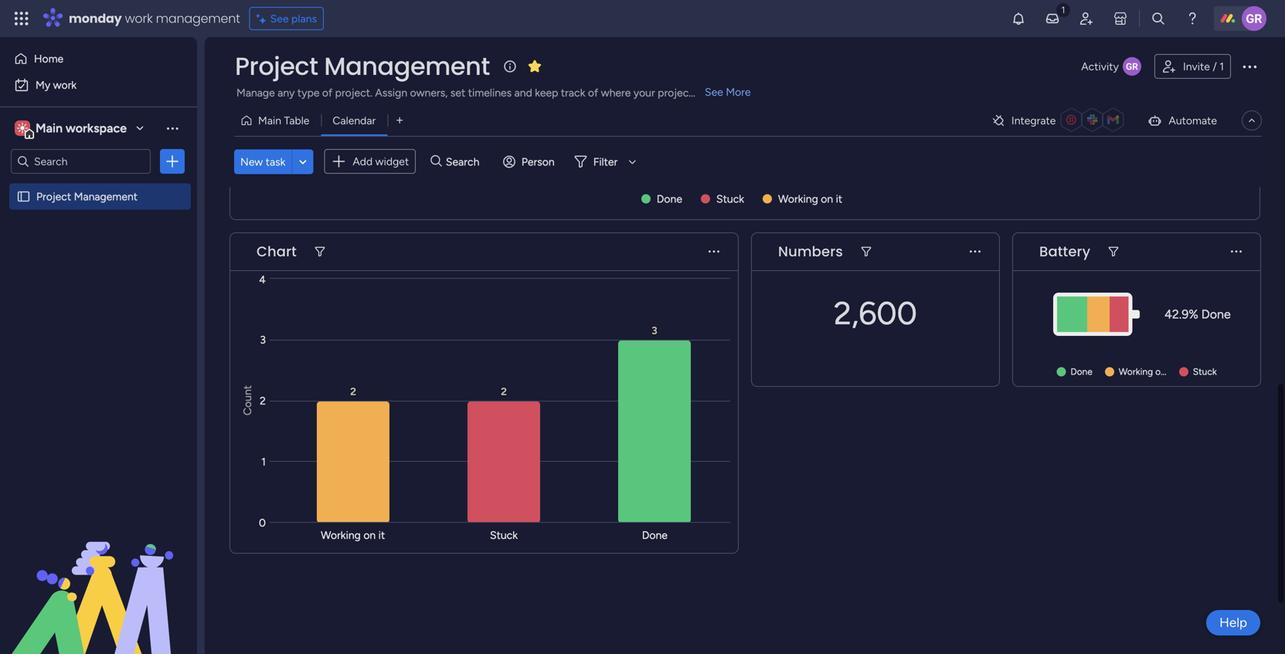 Task type: describe. For each thing, give the bounding box(es) containing it.
0 vertical spatial management
[[324, 49, 490, 83]]

new
[[240, 155, 263, 168]]

done for working on it
[[1071, 366, 1093, 378]]

0 horizontal spatial options image
[[165, 154, 180, 169]]

Search in workspace field
[[32, 153, 129, 170]]

new task
[[240, 155, 286, 168]]

1 of from the left
[[322, 86, 333, 99]]

assign
[[375, 86, 408, 99]]

my
[[36, 78, 50, 92]]

select product image
[[14, 11, 29, 26]]

plans
[[291, 12, 317, 25]]

main workspace button
[[11, 115, 151, 141]]

monday work management
[[69, 10, 240, 27]]

your
[[634, 86, 655, 99]]

management
[[156, 10, 240, 27]]

0 vertical spatial stuck
[[717, 192, 744, 206]]

home
[[34, 52, 64, 65]]

type
[[298, 86, 320, 99]]

see plans button
[[249, 7, 324, 30]]

see for see more
[[705, 85, 723, 99]]

0 vertical spatial working on it
[[778, 192, 843, 206]]

add view image
[[397, 115, 403, 126]]

widget
[[375, 155, 409, 168]]

Battery field
[[1036, 242, 1095, 262]]

work for my
[[53, 78, 77, 92]]

1 vertical spatial working on it
[[1119, 366, 1174, 378]]

1 workspace image from the left
[[15, 120, 30, 137]]

any
[[278, 86, 295, 99]]

numbers
[[778, 242, 843, 262]]

0 vertical spatial project
[[235, 49, 318, 83]]

arrow down image
[[623, 152, 642, 171]]

filter button
[[569, 149, 642, 174]]

manage any type of project. assign owners, set timelines and keep track of where your project stands.
[[237, 86, 730, 99]]

help
[[1220, 615, 1248, 631]]

main for main workspace
[[36, 121, 63, 136]]

help image
[[1185, 11, 1200, 26]]

integrate button
[[986, 104, 1135, 137]]

collapse board header image
[[1246, 114, 1258, 127]]

notifications image
[[1011, 11, 1027, 26]]

calendar
[[333, 114, 376, 127]]

see plans
[[270, 12, 317, 25]]

1 horizontal spatial project management
[[235, 49, 490, 83]]

2 of from the left
[[588, 86, 598, 99]]

owners,
[[410, 86, 448, 99]]

main for main table
[[258, 114, 281, 127]]

track
[[561, 86, 585, 99]]

monday marketplace image
[[1113, 11, 1129, 26]]

main table
[[258, 114, 310, 127]]

new task button
[[234, 149, 292, 174]]

invite members image
[[1079, 11, 1095, 26]]

0 vertical spatial options image
[[1241, 57, 1259, 76]]

project management inside list box
[[36, 190, 138, 203]]

Search field
[[442, 151, 488, 173]]

/
[[1213, 60, 1217, 73]]

Project Management field
[[231, 49, 494, 83]]

automate
[[1169, 114, 1218, 127]]

add widget
[[353, 155, 409, 168]]

0 horizontal spatial it
[[836, 192, 843, 206]]

workspace
[[66, 121, 127, 136]]

main table button
[[234, 108, 321, 133]]

manage
[[237, 86, 275, 99]]

workspace selection element
[[15, 119, 129, 139]]

workspace options image
[[165, 120, 180, 136]]

person
[[522, 155, 555, 168]]

automate button
[[1141, 108, 1224, 133]]

timelines
[[468, 86, 512, 99]]

set
[[451, 86, 466, 99]]

done for stuck
[[657, 192, 683, 206]]



Task type: locate. For each thing, give the bounding box(es) containing it.
1 horizontal spatial management
[[324, 49, 490, 83]]

1 vertical spatial it
[[1169, 366, 1174, 378]]

management down the search in workspace field
[[74, 190, 138, 203]]

working
[[778, 192, 819, 206], [1119, 366, 1153, 378]]

1 horizontal spatial more dots image
[[1231, 246, 1242, 258]]

1 vertical spatial on
[[1156, 366, 1166, 378]]

1 horizontal spatial done
[[1071, 366, 1093, 378]]

2 vertical spatial done
[[1071, 366, 1093, 378]]

lottie animation image
[[0, 499, 197, 655]]

0 vertical spatial on
[[821, 192, 833, 206]]

0 horizontal spatial main
[[36, 121, 63, 136]]

project
[[658, 86, 693, 99]]

remove from favorites image
[[527, 58, 543, 74]]

1 horizontal spatial main
[[258, 114, 281, 127]]

search everything image
[[1151, 11, 1166, 26]]

0 vertical spatial working
[[778, 192, 819, 206]]

main workspace
[[36, 121, 127, 136]]

on
[[821, 192, 833, 206], [1156, 366, 1166, 378]]

options image
[[1241, 57, 1259, 76], [165, 154, 180, 169]]

battery
[[1040, 242, 1091, 262]]

filter
[[593, 155, 618, 168]]

my work option
[[9, 73, 188, 97]]

0 horizontal spatial on
[[821, 192, 833, 206]]

done
[[657, 192, 683, 206], [1202, 307, 1231, 322], [1071, 366, 1093, 378]]

0 vertical spatial see
[[270, 12, 289, 25]]

0 vertical spatial work
[[125, 10, 153, 27]]

angle down image
[[299, 156, 307, 168]]

1 image
[[1057, 1, 1071, 18]]

work
[[125, 10, 153, 27], [53, 78, 77, 92]]

see for see plans
[[270, 12, 289, 25]]

working on it down 42.9%
[[1119, 366, 1174, 378]]

option
[[0, 183, 197, 186]]

v2 search image
[[431, 153, 442, 170]]

1 horizontal spatial see
[[705, 85, 723, 99]]

1 vertical spatial stuck
[[1193, 366, 1217, 378]]

main inside button
[[258, 114, 281, 127]]

project
[[235, 49, 318, 83], [36, 190, 71, 203]]

invite / 1
[[1183, 60, 1224, 73]]

see
[[270, 12, 289, 25], [705, 85, 723, 99]]

keep
[[535, 86, 558, 99]]

greg robinson image
[[1242, 6, 1267, 31]]

on up 'numbers'
[[821, 192, 833, 206]]

0 horizontal spatial working on it
[[778, 192, 843, 206]]

invite / 1 button
[[1155, 54, 1231, 79]]

working on it up 'numbers'
[[778, 192, 843, 206]]

1 horizontal spatial stuck
[[1193, 366, 1217, 378]]

1 more dots image from the left
[[709, 246, 720, 258]]

1
[[1220, 60, 1224, 73]]

1 vertical spatial options image
[[165, 154, 180, 169]]

management inside list box
[[74, 190, 138, 203]]

see left more
[[705, 85, 723, 99]]

it
[[836, 192, 843, 206], [1169, 366, 1174, 378]]

work inside option
[[53, 78, 77, 92]]

2 workspace image from the left
[[17, 120, 28, 137]]

work for monday
[[125, 10, 153, 27]]

working on it
[[778, 192, 843, 206], [1119, 366, 1174, 378]]

1 horizontal spatial on
[[1156, 366, 1166, 378]]

add
[[353, 155, 373, 168]]

calendar button
[[321, 108, 387, 133]]

task
[[266, 155, 286, 168]]

42.9% done
[[1165, 307, 1231, 322]]

Numbers field
[[775, 242, 847, 262]]

1 horizontal spatial working
[[1119, 366, 1153, 378]]

more dots image for battery
[[1231, 246, 1242, 258]]

lottie animation element
[[0, 499, 197, 655]]

1 horizontal spatial it
[[1169, 366, 1174, 378]]

42.9%
[[1165, 307, 1199, 322]]

main down my
[[36, 121, 63, 136]]

2,600
[[834, 294, 918, 333]]

more dots image for chart
[[709, 246, 720, 258]]

Chart field
[[253, 242, 301, 262]]

2 horizontal spatial done
[[1202, 307, 1231, 322]]

and
[[515, 86, 532, 99]]

public board image
[[16, 189, 31, 204]]

project management list box
[[0, 181, 197, 419]]

0 horizontal spatial see
[[270, 12, 289, 25]]

1 vertical spatial management
[[74, 190, 138, 203]]

activity
[[1082, 60, 1119, 73]]

person button
[[497, 149, 564, 174]]

1 vertical spatial work
[[53, 78, 77, 92]]

project.
[[335, 86, 373, 99]]

management
[[324, 49, 490, 83], [74, 190, 138, 203]]

of right track
[[588, 86, 598, 99]]

integrate
[[1012, 114, 1056, 127]]

it down 42.9%
[[1169, 366, 1174, 378]]

1 horizontal spatial options image
[[1241, 57, 1259, 76]]

help button
[[1207, 611, 1261, 636]]

table
[[284, 114, 310, 127]]

add widget button
[[324, 149, 416, 174]]

0 horizontal spatial done
[[657, 192, 683, 206]]

1 vertical spatial project
[[36, 190, 71, 203]]

0 vertical spatial project management
[[235, 49, 490, 83]]

0 horizontal spatial project
[[36, 190, 71, 203]]

work right my
[[53, 78, 77, 92]]

invite
[[1183, 60, 1210, 73]]

monday
[[69, 10, 122, 27]]

workspace image
[[15, 120, 30, 137], [17, 120, 28, 137]]

1 vertical spatial done
[[1202, 307, 1231, 322]]

my work
[[36, 78, 77, 92]]

0 vertical spatial done
[[657, 192, 683, 206]]

work right the monday
[[125, 10, 153, 27]]

0 horizontal spatial of
[[322, 86, 333, 99]]

project management
[[235, 49, 490, 83], [36, 190, 138, 203]]

0 horizontal spatial more dots image
[[709, 246, 720, 258]]

stands.
[[696, 86, 730, 99]]

of
[[322, 86, 333, 99], [588, 86, 598, 99]]

more dots image
[[970, 246, 981, 258]]

options image down workspace options icon
[[165, 154, 180, 169]]

see more
[[705, 85, 751, 99]]

my work link
[[9, 73, 188, 97]]

0 horizontal spatial management
[[74, 190, 138, 203]]

chart
[[257, 242, 297, 262]]

2 more dots image from the left
[[1231, 246, 1242, 258]]

show board description image
[[501, 59, 519, 74]]

management up assign
[[324, 49, 490, 83]]

0 horizontal spatial work
[[53, 78, 77, 92]]

1 horizontal spatial work
[[125, 10, 153, 27]]

options image right 1
[[1241, 57, 1259, 76]]

see more link
[[703, 84, 753, 100]]

more
[[726, 85, 751, 99]]

main inside workspace selection element
[[36, 121, 63, 136]]

1 vertical spatial see
[[705, 85, 723, 99]]

1 vertical spatial project management
[[36, 190, 138, 203]]

stuck
[[717, 192, 744, 206], [1193, 366, 1217, 378]]

1 horizontal spatial working on it
[[1119, 366, 1174, 378]]

of right the type
[[322, 86, 333, 99]]

1 horizontal spatial of
[[588, 86, 598, 99]]

project inside list box
[[36, 190, 71, 203]]

see left the plans
[[270, 12, 289, 25]]

0 horizontal spatial stuck
[[717, 192, 744, 206]]

see inside button
[[270, 12, 289, 25]]

0 horizontal spatial project management
[[36, 190, 138, 203]]

main left table
[[258, 114, 281, 127]]

activity button
[[1075, 54, 1149, 79]]

on down 42.9%
[[1156, 366, 1166, 378]]

it up 'numbers'
[[836, 192, 843, 206]]

home link
[[9, 46, 188, 71]]

update feed image
[[1045, 11, 1061, 26]]

home option
[[9, 46, 188, 71]]

main
[[258, 114, 281, 127], [36, 121, 63, 136]]

1 horizontal spatial project
[[235, 49, 318, 83]]

0 vertical spatial it
[[836, 192, 843, 206]]

project up any
[[235, 49, 318, 83]]

0 horizontal spatial working
[[778, 192, 819, 206]]

more dots image
[[709, 246, 720, 258], [1231, 246, 1242, 258]]

project right "public board" image
[[36, 190, 71, 203]]

where
[[601, 86, 631, 99]]

1 vertical spatial working
[[1119, 366, 1153, 378]]

project management down the search in workspace field
[[36, 190, 138, 203]]

project management up project.
[[235, 49, 490, 83]]



Task type: vqa. For each thing, say whether or not it's contained in the screenshot.
Notes Field
no



